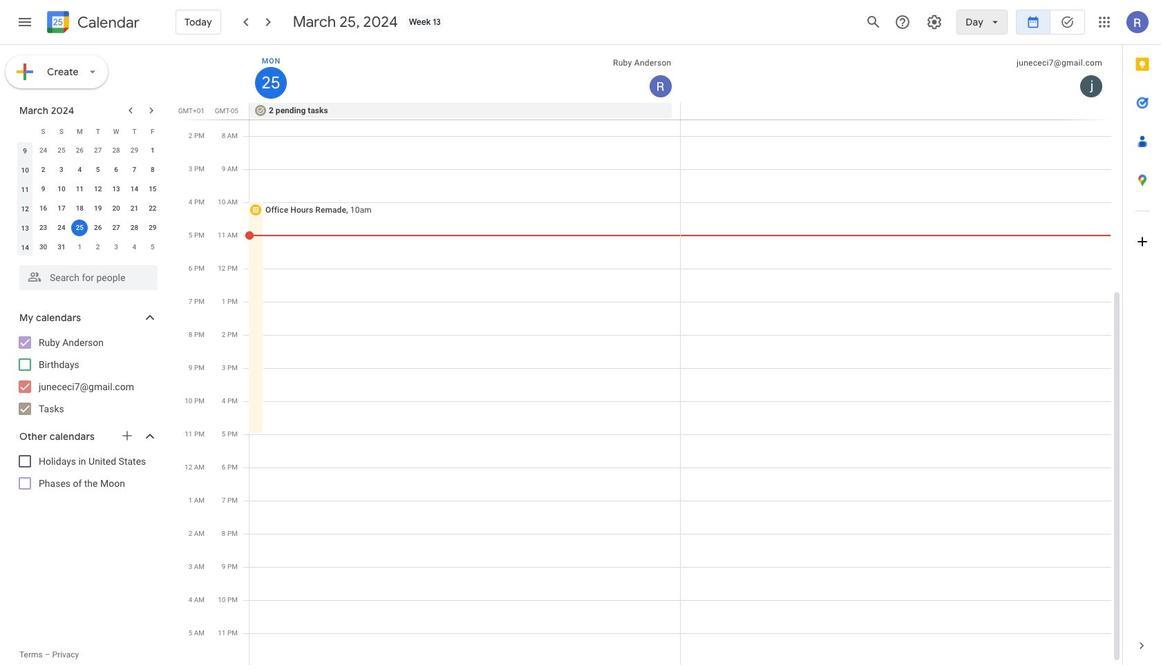 Task type: describe. For each thing, give the bounding box(es) containing it.
column header inside march 2024 grid
[[16, 122, 34, 141]]

april 2 element
[[90, 239, 106, 256]]

other calendars list
[[3, 451, 171, 495]]

30 element
[[35, 239, 52, 256]]

13 element
[[108, 181, 124, 198]]

march 2024 grid
[[13, 122, 162, 257]]

cell inside row group
[[71, 218, 89, 238]]

9 element
[[35, 181, 52, 198]]

11 element
[[71, 181, 88, 198]]

february 26 element
[[71, 142, 88, 159]]

april 3 element
[[108, 239, 124, 256]]

23 element
[[35, 220, 52, 236]]

my calendars list
[[3, 332, 171, 420]]

24 element
[[53, 220, 70, 236]]

19 element
[[90, 201, 106, 217]]

6 element
[[108, 162, 124, 178]]

april 5 element
[[144, 239, 161, 256]]

february 24 element
[[35, 142, 52, 159]]

february 28 element
[[108, 142, 124, 159]]

calendar element
[[44, 8, 140, 39]]

17 element
[[53, 201, 70, 217]]

31 element
[[53, 239, 70, 256]]

monday, march 25, today element
[[255, 67, 287, 99]]

21 element
[[126, 201, 143, 217]]

20 element
[[108, 201, 124, 217]]

26 element
[[90, 220, 106, 236]]



Task type: locate. For each thing, give the bounding box(es) containing it.
8 element
[[144, 162, 161, 178]]

settings menu image
[[927, 14, 943, 30]]

add other calendars image
[[120, 429, 134, 443]]

4 element
[[71, 162, 88, 178]]

0 vertical spatial column header
[[250, 45, 681, 103]]

3 element
[[53, 162, 70, 178]]

0 horizontal spatial column header
[[16, 122, 34, 141]]

february 25 element
[[53, 142, 70, 159]]

22 element
[[144, 201, 161, 217]]

7 element
[[126, 162, 143, 178]]

april 1 element
[[71, 239, 88, 256]]

15 element
[[144, 181, 161, 198]]

1 vertical spatial column header
[[16, 122, 34, 141]]

heading
[[75, 14, 140, 31]]

28 element
[[126, 220, 143, 236]]

main drawer image
[[17, 14, 33, 30]]

1 element
[[144, 142, 161, 159]]

1 horizontal spatial column header
[[250, 45, 681, 103]]

10 element
[[53, 181, 70, 198]]

Search for people text field
[[28, 265, 149, 290]]

column header
[[250, 45, 681, 103], [16, 122, 34, 141]]

february 27 element
[[90, 142, 106, 159]]

cell
[[71, 218, 89, 238]]

grid
[[177, 45, 1123, 666]]

april 4 element
[[126, 239, 143, 256]]

18 element
[[71, 201, 88, 217]]

heading inside the calendar element
[[75, 14, 140, 31]]

None search field
[[0, 260, 171, 290]]

row group
[[16, 141, 162, 257]]

14 element
[[126, 181, 143, 198]]

row group inside march 2024 grid
[[16, 141, 162, 257]]

27 element
[[108, 220, 124, 236]]

12 element
[[90, 181, 106, 198]]

29 element
[[144, 220, 161, 236]]

tab list
[[1124, 45, 1162, 627]]

25, today element
[[71, 220, 88, 236]]

2 element
[[35, 162, 52, 178]]

16 element
[[35, 201, 52, 217]]

february 29 element
[[126, 142, 143, 159]]

5 element
[[90, 162, 106, 178]]

row
[[243, 103, 1123, 120], [16, 122, 162, 141], [16, 141, 162, 160], [16, 160, 162, 180], [16, 180, 162, 199], [16, 199, 162, 218], [16, 218, 162, 238], [16, 238, 162, 257]]



Task type: vqa. For each thing, say whether or not it's contained in the screenshot.
6am Bday at top left
no



